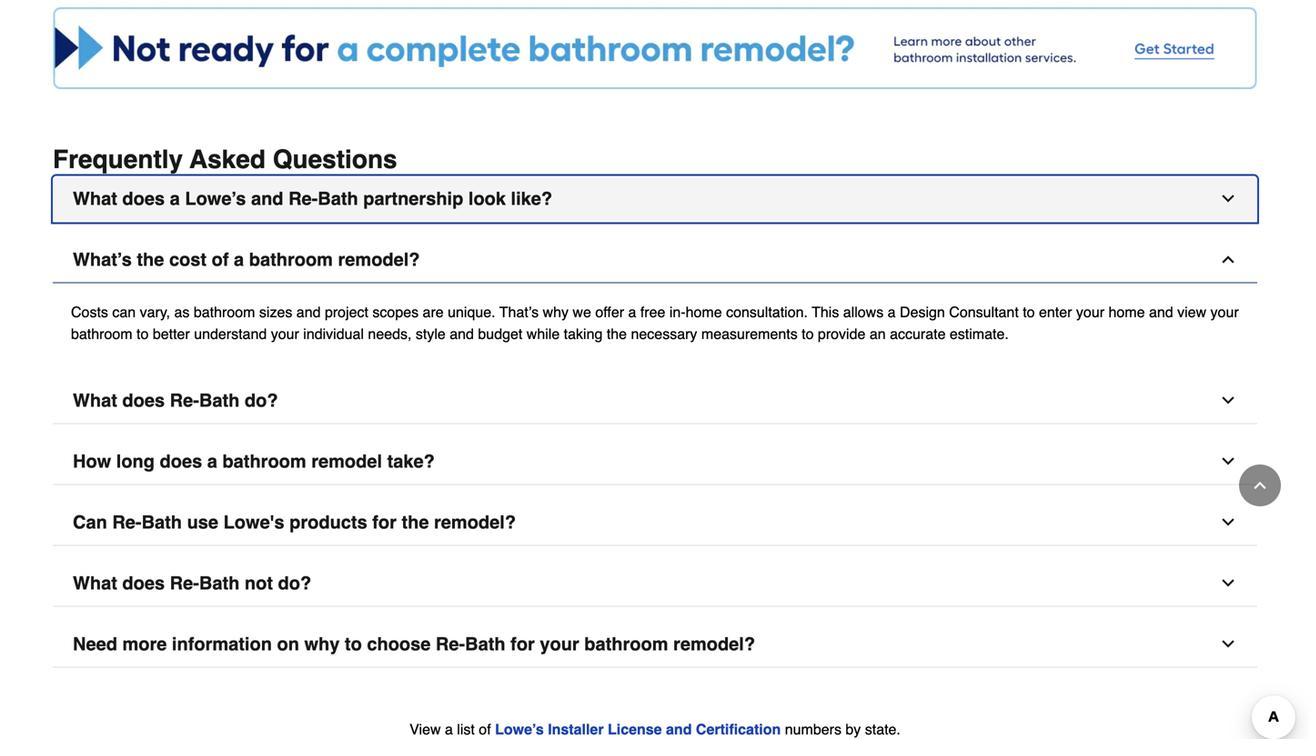 Task type: describe. For each thing, give the bounding box(es) containing it.
while
[[527, 326, 560, 343]]

individual
[[303, 326, 364, 343]]

bath inside what does re-bath not do? button
[[199, 573, 240, 594]]

what for what does re-bath not do?
[[73, 573, 117, 594]]

why inside need more information on why to choose re-bath for your bathroom remodel? button
[[304, 634, 340, 655]]

bathroom down costs
[[71, 326, 132, 343]]

offer
[[595, 304, 624, 321]]

chevron up image
[[1219, 251, 1238, 269]]

the inside costs can vary, as bathroom sizes and project scopes are unique. that's why we offer a free in-home consultation. this allows a design consultant to enter your home and view your bathroom to better understand your individual needs, style and budget while taking the necessary measurements to provide an accurate estimate.
[[607, 326, 627, 343]]

needs,
[[368, 326, 412, 343]]

this
[[812, 304, 839, 321]]

of for a
[[212, 249, 229, 270]]

asked
[[190, 145, 266, 174]]

1 home from the left
[[686, 304, 722, 321]]

2 home from the left
[[1109, 304, 1145, 321]]

scopes
[[373, 304, 419, 321]]

installer
[[548, 722, 604, 739]]

unique.
[[448, 304, 496, 321]]

need
[[73, 634, 117, 655]]

a left list
[[445, 722, 453, 739]]

need more information on why to choose re-bath for your bathroom remodel?
[[73, 634, 755, 655]]

bathroom down what does re-bath not do? button
[[584, 634, 668, 655]]

estimate.
[[950, 326, 1009, 343]]

are
[[423, 304, 444, 321]]

your right view
[[1211, 304, 1239, 321]]

bathroom inside button
[[222, 452, 306, 472]]

a up cost
[[170, 189, 180, 209]]

style
[[416, 326, 446, 343]]

how long does a bathroom remodel take? button
[[53, 439, 1258, 486]]

bathroom up understand
[[194, 304, 255, 321]]

can
[[112, 304, 136, 321]]

state.
[[865, 722, 901, 739]]

what does re-bath do?
[[73, 391, 278, 411]]

chevron down image for products
[[1219, 514, 1238, 532]]

what does a lowe's and re-bath partnership look like?
[[73, 189, 552, 209]]

of for lowe's
[[479, 722, 491, 739]]

0 horizontal spatial the
[[137, 249, 164, 270]]

chevron down image for for
[[1219, 636, 1238, 654]]

vary,
[[140, 304, 170, 321]]

a right cost
[[234, 249, 244, 270]]

list
[[457, 722, 475, 739]]

what for what does a lowe's and re-bath partnership look like?
[[73, 189, 117, 209]]

sizes
[[259, 304, 292, 321]]

information
[[172, 634, 272, 655]]

does inside button
[[160, 452, 202, 472]]

cost
[[169, 249, 207, 270]]

chevron down image for do?
[[1219, 575, 1238, 593]]

frequently
[[53, 145, 183, 174]]

what's the cost of a bathroom remodel? button
[[53, 237, 1258, 284]]

we
[[573, 304, 591, 321]]

and inside button
[[251, 189, 283, 209]]

and down unique.
[[450, 326, 474, 343]]

project
[[325, 304, 369, 321]]

chevron down image for like?
[[1219, 190, 1238, 208]]

products
[[289, 512, 367, 533]]

to left enter
[[1023, 304, 1035, 321]]

1 horizontal spatial remodel?
[[434, 512, 516, 533]]

re- right can
[[112, 512, 142, 533]]

view
[[1178, 304, 1207, 321]]

an
[[870, 326, 886, 343]]

free
[[640, 304, 666, 321]]

costs can vary, as bathroom sizes and project scopes are unique. that's why we offer a free in-home consultation. this allows a design consultant to enter your home and view your bathroom to better understand your individual needs, style and budget while taking the necessary measurements to provide an accurate estimate.
[[71, 304, 1239, 343]]

to down this
[[802, 326, 814, 343]]

does for what does re-bath do?
[[122, 391, 165, 411]]

0 horizontal spatial remodel?
[[338, 249, 420, 270]]

lowe's inside button
[[185, 189, 246, 209]]

frequently asked questions
[[53, 145, 397, 174]]

questions
[[273, 145, 397, 174]]

a left free
[[628, 304, 636, 321]]

take?
[[387, 452, 435, 472]]



Task type: vqa. For each thing, say whether or not it's contained in the screenshot.
What does a Lowe's and Re-Bath partnership look like?
yes



Task type: locate. For each thing, give the bounding box(es) containing it.
bath down questions
[[318, 189, 358, 209]]

of right list
[[479, 722, 491, 739]]

and right sizes
[[296, 304, 321, 321]]

lowe's right list
[[495, 722, 544, 739]]

a up use
[[207, 452, 217, 472]]

view a list of lowe's installer license and certification numbers by state.
[[410, 722, 901, 739]]

0 vertical spatial of
[[212, 249, 229, 270]]

your inside need more information on why to choose re-bath for your bathroom remodel? button
[[540, 634, 579, 655]]

accurate
[[890, 326, 946, 343]]

chevron down image inside need more information on why to choose re-bath for your bathroom remodel? button
[[1219, 636, 1238, 654]]

does for what does a lowe's and re-bath partnership look like?
[[122, 189, 165, 209]]

lowe's
[[223, 512, 284, 533]]

not ready for a complete bathroom remodel? learn more about other bathroom installation services. image
[[53, 7, 1258, 89]]

0 horizontal spatial lowe's
[[185, 189, 246, 209]]

re- down use
[[170, 573, 199, 594]]

chevron down image inside "what does a lowe's and re-bath partnership look like?" button
[[1219, 190, 1238, 208]]

the
[[137, 249, 164, 270], [607, 326, 627, 343], [402, 512, 429, 533]]

understand
[[194, 326, 267, 343]]

to left 'choose'
[[345, 634, 362, 655]]

chevron down image inside what does re-bath do? button
[[1219, 392, 1238, 410]]

0 vertical spatial lowe's
[[185, 189, 246, 209]]

re-
[[289, 189, 318, 209], [170, 391, 199, 411], [112, 512, 142, 533], [170, 573, 199, 594], [436, 634, 465, 655]]

0 vertical spatial the
[[137, 249, 164, 270]]

of right cost
[[212, 249, 229, 270]]

what's
[[73, 249, 132, 270]]

2 vertical spatial the
[[402, 512, 429, 533]]

bath inside can re-bath use lowe's products for the remodel? button
[[142, 512, 182, 533]]

to down vary, at the top left of the page
[[137, 326, 149, 343]]

why up while
[[543, 304, 569, 321]]

to
[[1023, 304, 1035, 321], [137, 326, 149, 343], [802, 326, 814, 343], [345, 634, 362, 655]]

lowe's down frequently asked questions
[[185, 189, 246, 209]]

2 vertical spatial what
[[73, 573, 117, 594]]

0 vertical spatial chevron down image
[[1219, 190, 1238, 208]]

bath right 'choose'
[[465, 634, 506, 655]]

for
[[372, 512, 397, 533], [511, 634, 535, 655]]

1 horizontal spatial of
[[479, 722, 491, 739]]

home up necessary
[[686, 304, 722, 321]]

taking
[[564, 326, 603, 343]]

need more information on why to choose re-bath for your bathroom remodel? button
[[53, 622, 1258, 669]]

what up how
[[73, 391, 117, 411]]

your right enter
[[1076, 304, 1105, 321]]

1 vertical spatial the
[[607, 326, 627, 343]]

by
[[846, 722, 861, 739]]

why right on
[[304, 634, 340, 655]]

does down frequently
[[122, 189, 165, 209]]

remodel?
[[338, 249, 420, 270], [434, 512, 516, 533], [673, 634, 755, 655]]

license
[[608, 722, 662, 739]]

what does a lowe's and re-bath partnership look like? button
[[53, 176, 1258, 223]]

and
[[251, 189, 283, 209], [296, 304, 321, 321], [1149, 304, 1174, 321], [450, 326, 474, 343], [666, 722, 692, 739]]

1 horizontal spatial for
[[511, 634, 535, 655]]

better
[[153, 326, 190, 343]]

bath left not on the bottom
[[199, 573, 240, 594]]

1 horizontal spatial home
[[1109, 304, 1145, 321]]

more
[[122, 634, 167, 655]]

bath left use
[[142, 512, 182, 533]]

do?
[[245, 391, 278, 411], [278, 573, 311, 594]]

and right license
[[666, 722, 692, 739]]

do? up the how long does a bathroom remodel take? at the bottom left of page
[[245, 391, 278, 411]]

remodel
[[311, 452, 382, 472]]

necessary
[[631, 326, 697, 343]]

a
[[170, 189, 180, 209], [234, 249, 244, 270], [628, 304, 636, 321], [888, 304, 896, 321], [207, 452, 217, 472], [445, 722, 453, 739]]

1 vertical spatial chevron down image
[[1219, 453, 1238, 471]]

partnership
[[363, 189, 463, 209]]

1 vertical spatial for
[[511, 634, 535, 655]]

2 vertical spatial chevron down image
[[1219, 636, 1238, 654]]

0 horizontal spatial home
[[686, 304, 722, 321]]

choose
[[367, 634, 431, 655]]

does right long
[[160, 452, 202, 472]]

bath inside need more information on why to choose re-bath for your bathroom remodel? button
[[465, 634, 506, 655]]

costs
[[71, 304, 108, 321]]

remodel? down what does re-bath not do? button
[[673, 634, 755, 655]]

bathroom up sizes
[[249, 249, 333, 270]]

of inside button
[[212, 249, 229, 270]]

design
[[900, 304, 945, 321]]

2 chevron down image from the top
[[1219, 514, 1238, 532]]

1 horizontal spatial lowe's
[[495, 722, 544, 739]]

1 chevron down image from the top
[[1219, 392, 1238, 410]]

0 vertical spatial what
[[73, 189, 117, 209]]

1 vertical spatial of
[[479, 722, 491, 739]]

long
[[116, 452, 155, 472]]

your down sizes
[[271, 326, 299, 343]]

what down frequently
[[73, 189, 117, 209]]

3 what from the top
[[73, 573, 117, 594]]

bath inside "what does a lowe's and re-bath partnership look like?" button
[[318, 189, 358, 209]]

what's the cost of a bathroom remodel?
[[73, 249, 420, 270]]

a right "allows"
[[888, 304, 896, 321]]

0 horizontal spatial for
[[372, 512, 397, 533]]

re- down questions
[[289, 189, 318, 209]]

0 vertical spatial do?
[[245, 391, 278, 411]]

to inside button
[[345, 634, 362, 655]]

what
[[73, 189, 117, 209], [73, 391, 117, 411], [73, 573, 117, 594]]

enter
[[1039, 304, 1072, 321]]

in-
[[670, 304, 686, 321]]

bathroom
[[249, 249, 333, 270], [194, 304, 255, 321], [71, 326, 132, 343], [222, 452, 306, 472], [584, 634, 668, 655]]

the down take?
[[402, 512, 429, 533]]

3 chevron down image from the top
[[1219, 575, 1238, 593]]

2 vertical spatial chevron down image
[[1219, 575, 1238, 593]]

certification
[[696, 722, 781, 739]]

0 horizontal spatial why
[[304, 634, 340, 655]]

0 vertical spatial for
[[372, 512, 397, 533]]

your
[[1076, 304, 1105, 321], [1211, 304, 1239, 321], [271, 326, 299, 343], [540, 634, 579, 655]]

provide
[[818, 326, 866, 343]]

does up more
[[122, 573, 165, 594]]

bath inside what does re-bath do? button
[[199, 391, 240, 411]]

2 horizontal spatial the
[[607, 326, 627, 343]]

bath
[[318, 189, 358, 209], [199, 391, 240, 411], [142, 512, 182, 533], [199, 573, 240, 594], [465, 634, 506, 655]]

like?
[[511, 189, 552, 209]]

chevron down image
[[1219, 392, 1238, 410], [1219, 514, 1238, 532], [1219, 575, 1238, 593]]

remodel? up scopes
[[338, 249, 420, 270]]

3 chevron down image from the top
[[1219, 636, 1238, 654]]

1 horizontal spatial why
[[543, 304, 569, 321]]

0 vertical spatial why
[[543, 304, 569, 321]]

home
[[686, 304, 722, 321], [1109, 304, 1145, 321]]

2 chevron down image from the top
[[1219, 453, 1238, 471]]

and left view
[[1149, 304, 1174, 321]]

chevron down image inside can re-bath use lowe's products for the remodel? button
[[1219, 514, 1238, 532]]

1 vertical spatial chevron down image
[[1219, 514, 1238, 532]]

view
[[410, 722, 441, 739]]

the left cost
[[137, 249, 164, 270]]

consultation.
[[726, 304, 808, 321]]

bathroom up lowe's
[[222, 452, 306, 472]]

2 what from the top
[[73, 391, 117, 411]]

as
[[174, 304, 190, 321]]

re- down better
[[170, 391, 199, 411]]

home left view
[[1109, 304, 1145, 321]]

on
[[277, 634, 299, 655]]

of
[[212, 249, 229, 270], [479, 722, 491, 739]]

your up the installer
[[540, 634, 579, 655]]

re- right 'choose'
[[436, 634, 465, 655]]

the down offer
[[607, 326, 627, 343]]

bath down understand
[[199, 391, 240, 411]]

1 vertical spatial remodel?
[[434, 512, 516, 533]]

chevron down image inside how long does a bathroom remodel take? button
[[1219, 453, 1238, 471]]

look
[[469, 189, 506, 209]]

can re-bath use lowe's products for the remodel? button
[[53, 500, 1258, 547]]

what does re-bath not do?
[[73, 573, 311, 594]]

1 horizontal spatial the
[[402, 512, 429, 533]]

2 horizontal spatial remodel?
[[673, 634, 755, 655]]

lowe's installer license and certification link
[[495, 722, 781, 739]]

chevron down image
[[1219, 190, 1238, 208], [1219, 453, 1238, 471], [1219, 636, 1238, 654]]

what does re-bath do? button
[[53, 378, 1258, 425]]

0 vertical spatial chevron down image
[[1219, 392, 1238, 410]]

chevron down image inside what does re-bath not do? button
[[1219, 575, 1238, 593]]

0 vertical spatial remodel?
[[338, 249, 420, 270]]

what for what does re-bath do?
[[73, 391, 117, 411]]

and down asked
[[251, 189, 283, 209]]

1 vertical spatial do?
[[278, 573, 311, 594]]

why inside costs can vary, as bathroom sizes and project scopes are unique. that's why we offer a free in-home consultation. this allows a design consultant to enter your home and view your bathroom to better understand your individual needs, style and budget while taking the necessary measurements to provide an accurate estimate.
[[543, 304, 569, 321]]

does
[[122, 189, 165, 209], [122, 391, 165, 411], [160, 452, 202, 472], [122, 573, 165, 594]]

use
[[187, 512, 218, 533]]

can re-bath use lowe's products for the remodel?
[[73, 512, 516, 533]]

what does re-bath not do? button
[[53, 561, 1258, 608]]

1 chevron down image from the top
[[1219, 190, 1238, 208]]

that's
[[499, 304, 539, 321]]

a inside button
[[207, 452, 217, 472]]

do? right not on the bottom
[[278, 573, 311, 594]]

numbers
[[785, 722, 842, 739]]

does for what does re-bath not do?
[[122, 573, 165, 594]]

1 vertical spatial why
[[304, 634, 340, 655]]

1 vertical spatial lowe's
[[495, 722, 544, 739]]

measurements
[[701, 326, 798, 343]]

why
[[543, 304, 569, 321], [304, 634, 340, 655]]

1 what from the top
[[73, 189, 117, 209]]

chevron up image
[[1251, 477, 1269, 495]]

budget
[[478, 326, 523, 343]]

how
[[73, 452, 111, 472]]

what up need
[[73, 573, 117, 594]]

consultant
[[949, 304, 1019, 321]]

lowe's
[[185, 189, 246, 209], [495, 722, 544, 739]]

allows
[[843, 304, 884, 321]]

scroll to top element
[[1239, 465, 1281, 507]]

0 horizontal spatial of
[[212, 249, 229, 270]]

2 vertical spatial remodel?
[[673, 634, 755, 655]]

does up long
[[122, 391, 165, 411]]

can
[[73, 512, 107, 533]]

how long does a bathroom remodel take?
[[73, 452, 435, 472]]

remodel? down take?
[[434, 512, 516, 533]]

not
[[245, 573, 273, 594]]

1 vertical spatial what
[[73, 391, 117, 411]]



